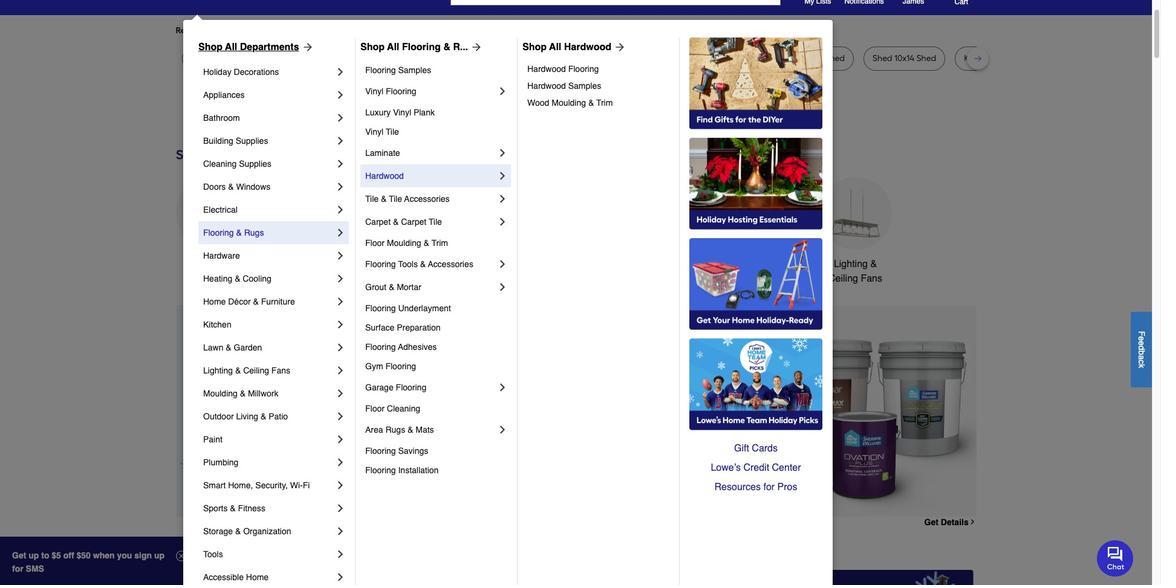 Task type: describe. For each thing, give the bounding box(es) containing it.
carpet & carpet tile
[[365, 217, 442, 227]]

flooring & rugs link
[[203, 221, 334, 244]]

4 shed from the left
[[917, 53, 936, 64]]

kitchen for kitchen faucets
[[453, 259, 485, 270]]

0 horizontal spatial ceiling
[[243, 366, 269, 376]]

lighting & ceiling fans link
[[203, 359, 334, 382]]

1 horizontal spatial arrow right image
[[954, 411, 966, 423]]

laminate link
[[365, 142, 497, 165]]

all for flooring
[[387, 42, 399, 53]]

lawn & garden link
[[203, 336, 334, 359]]

for up departments
[[273, 25, 284, 36]]

flooring down surface
[[365, 342, 396, 352]]

grout
[[365, 282, 386, 292]]

fans inside button
[[861, 273, 882, 284]]

shop all departments
[[198, 42, 299, 53]]

vinyl flooring link
[[365, 80, 497, 103]]

paint link
[[203, 428, 334, 451]]

installation
[[398, 466, 439, 475]]

flooring underlayment link
[[365, 299, 509, 318]]

hardware
[[203, 251, 240, 261]]

hardwood for hardwood flooring
[[527, 64, 566, 74]]

surface preparation
[[365, 323, 441, 333]]

shop all departments link
[[198, 40, 314, 54]]

samples for flooring samples
[[398, 65, 431, 75]]

decorations for holiday
[[234, 67, 279, 77]]

Search Query text field
[[451, 0, 726, 5]]

chevron right image for paint
[[334, 434, 347, 446]]

recommended searches for you heading
[[176, 25, 976, 37]]

area rugs & mats
[[365, 425, 434, 435]]

area
[[365, 425, 383, 435]]

flooring installation
[[365, 466, 439, 475]]

sign
[[134, 551, 152, 561]]

luxury vinyl plank link
[[365, 103, 509, 122]]

all for departments
[[225, 42, 237, 53]]

floor cleaning
[[365, 404, 420, 414]]

0 vertical spatial tools
[[398, 259, 418, 269]]

free same-day delivery when you order 1 gallon or more of paint by 2 p m. image
[[390, 305, 976, 517]]

gift cards
[[734, 443, 778, 454]]

flooring inside "link"
[[386, 86, 416, 96]]

1 horizontal spatial cleaning
[[387, 404, 420, 414]]

shed outdoor storage
[[711, 53, 797, 64]]

moulding & millwork
[[203, 389, 278, 399]]

shop for shop all departments
[[198, 42, 223, 53]]

for left pros
[[764, 482, 775, 493]]

get details
[[924, 518, 969, 527]]

moulding for floor
[[387, 238, 421, 248]]

1 carpet from the left
[[365, 217, 391, 227]]

chevron right image for storage
[[334, 526, 347, 538]]

kitchen faucets
[[453, 259, 522, 270]]

carpet & carpet tile link
[[365, 210, 497, 233]]

chevron right image for garage
[[497, 382, 509, 394]]

tile & tile accessories
[[365, 194, 450, 204]]

chevron right image for outdoor living & patio
[[334, 411, 347, 423]]

heating & cooling link
[[203, 267, 334, 290]]

hardwood samples link
[[527, 77, 671, 94]]

board
[[660, 53, 683, 64]]

area rugs & mats link
[[365, 419, 497, 441]]

accessories for flooring tools & accessories
[[428, 259, 473, 269]]

flooring up interior
[[402, 42, 441, 53]]

flooring down electrical
[[203, 228, 234, 238]]

arrow right image for shop all hardwood
[[611, 41, 626, 53]]

storage & organization
[[203, 527, 291, 536]]

preparation
[[397, 323, 441, 333]]

great
[[221, 539, 265, 558]]

k
[[1137, 364, 1147, 368]]

moulding & millwork link
[[203, 382, 334, 405]]

mortar
[[397, 282, 421, 292]]

floor cleaning link
[[365, 399, 509, 419]]

smart for smart home, security, wi-fi
[[203, 481, 226, 490]]

lighting inside lighting & ceiling fans button
[[834, 259, 868, 270]]

moulding for wood
[[552, 98, 586, 108]]

shed 10x14 shed
[[873, 53, 936, 64]]

sports & fitness link
[[203, 497, 334, 520]]

flooring tools & accessories link
[[365, 253, 497, 276]]

appliances inside "button"
[[188, 259, 236, 270]]

fi
[[303, 481, 310, 490]]

faucets
[[488, 259, 522, 270]]

chevron right image for cleaning
[[334, 158, 347, 170]]

1 vertical spatial lighting & ceiling fans
[[203, 366, 290, 376]]

chevron right image for carpet
[[497, 216, 509, 228]]

outdoor
[[203, 412, 234, 422]]

chevron right image for doors & windows
[[334, 181, 347, 193]]

gift
[[734, 443, 749, 454]]

wi-
[[290, 481, 303, 490]]

gym
[[365, 362, 383, 371]]

chevron right image for heating & cooling
[[334, 273, 347, 285]]

1 up from the left
[[29, 551, 39, 561]]

chevron right image for lighting
[[334, 365, 347, 377]]

get up to 2 free select tools or batteries when you buy 1 with select purchases. image
[[178, 570, 431, 585]]

flooring inside 'link'
[[365, 446, 396, 456]]

heating & cooling
[[203, 274, 271, 284]]

underlayment
[[398, 304, 451, 313]]

surface preparation link
[[365, 318, 509, 337]]

paint
[[203, 435, 223, 445]]

chevron right image for home
[[334, 296, 347, 308]]

25 days of deals. don't miss deals every day. same-day delivery on in-stock orders placed by 2 p m. image
[[176, 305, 371, 517]]

wood moulding & trim
[[527, 98, 613, 108]]

hardwood samples
[[527, 81, 601, 91]]

hardwood up quikrete
[[564, 42, 611, 53]]

hardwood for hardwood samples
[[527, 81, 566, 91]]

2 e from the top
[[1137, 341, 1147, 346]]

flooring down quikrete
[[568, 64, 599, 74]]

plumbing
[[203, 458, 239, 468]]

shop for shop all hardwood
[[523, 42, 547, 53]]

door
[[374, 53, 393, 64]]

suggestions
[[331, 25, 379, 36]]

resources for pros
[[715, 482, 797, 493]]

cleaning supplies link
[[203, 152, 334, 175]]

vinyl flooring
[[365, 86, 416, 96]]

shed for shed 10x14 shed
[[873, 53, 892, 64]]

luxury
[[365, 108, 391, 117]]

outdoor
[[733, 53, 765, 64]]

trim for floor moulding & trim
[[432, 238, 448, 248]]

flooring savings
[[365, 446, 428, 456]]

2 carpet from the left
[[401, 217, 426, 227]]

shop all flooring & r...
[[360, 42, 468, 53]]

doors & windows link
[[203, 175, 334, 198]]

appliances link
[[203, 83, 334, 106]]

get your home holiday-ready. image
[[689, 238, 823, 330]]

floor moulding & trim link
[[365, 233, 509, 253]]

appliances button
[[176, 177, 248, 272]]

chevron right image for moulding
[[334, 388, 347, 400]]

supplies for cleaning supplies
[[239, 159, 271, 169]]

shop for shop all flooring & r...
[[360, 42, 385, 53]]

wood
[[527, 98, 549, 108]]

lowe's wishes you and your family a happy hanukkah. image
[[176, 102, 976, 132]]

home,
[[228, 481, 253, 490]]

holiday hosting essentials. image
[[689, 138, 823, 230]]

scroll to item #3 image
[[680, 495, 709, 500]]

christmas
[[374, 259, 418, 270]]

bathroom link
[[203, 106, 334, 129]]

a
[[1137, 355, 1147, 360]]

get for get details
[[924, 518, 939, 527]]

arrow right image for shop all flooring & r...
[[468, 41, 483, 53]]

c
[[1137, 360, 1147, 364]]

searches
[[236, 25, 271, 36]]

vinyl for vinyl tile
[[365, 127, 384, 137]]

hardie board
[[632, 53, 683, 64]]

cleaning inside "link"
[[203, 159, 237, 169]]

shed for shed
[[825, 53, 845, 64]]

doors & windows
[[203, 182, 271, 192]]

floor for floor moulding & trim
[[365, 238, 385, 248]]



Task type: locate. For each thing, give the bounding box(es) containing it.
1 vertical spatial appliances
[[188, 259, 236, 270]]

0 horizontal spatial more
[[176, 539, 216, 558]]

2 you from the left
[[393, 25, 407, 36]]

1 horizontal spatial samples
[[568, 81, 601, 91]]

1 vertical spatial tools
[[203, 550, 223, 559]]

hardware link
[[203, 244, 334, 267]]

chevron right image inside get details link
[[969, 519, 976, 526]]

1 vertical spatial smart
[[203, 481, 226, 490]]

1 floor from the top
[[365, 238, 385, 248]]

trim down hardwood samples link
[[596, 98, 613, 108]]

you for more suggestions for you
[[393, 25, 407, 36]]

savings
[[398, 446, 428, 456]]

chevron right image for hardwood
[[497, 170, 509, 182]]

vinyl tile
[[365, 127, 399, 137]]

cleaning
[[203, 159, 237, 169], [387, 404, 420, 414]]

up left to
[[29, 551, 39, 561]]

accessories for tile & tile accessories
[[404, 194, 450, 204]]

0 horizontal spatial tools
[[203, 550, 223, 559]]

hardwood down laminate
[[365, 171, 404, 181]]

decorations down christmas
[[370, 273, 422, 284]]

1 vertical spatial rugs
[[386, 425, 405, 435]]

0 horizontal spatial trim
[[432, 238, 448, 248]]

shop all hardwood
[[523, 42, 611, 53]]

0 horizontal spatial kitchen
[[203, 320, 231, 330]]

1 vertical spatial trim
[[432, 238, 448, 248]]

more great deals
[[176, 539, 315, 558]]

chevron right image for holiday decorations
[[334, 66, 347, 78]]

samples for hardwood samples
[[568, 81, 601, 91]]

home inside button
[[765, 259, 791, 270]]

home for smart home
[[765, 259, 791, 270]]

0 vertical spatial bathroom
[[203, 113, 240, 123]]

b
[[1137, 350, 1147, 355]]

arrow left image
[[401, 411, 413, 423]]

luxury vinyl plank
[[365, 108, 435, 117]]

get
[[924, 518, 939, 527], [12, 551, 26, 561]]

1 horizontal spatial get
[[924, 518, 939, 527]]

hardwood down toilet
[[527, 64, 566, 74]]

shed left 10x14
[[873, 53, 892, 64]]

2 shop from the left
[[360, 42, 385, 53]]

up
[[29, 551, 39, 561], [154, 551, 165, 561]]

get details link
[[924, 518, 976, 527]]

1 vertical spatial lighting
[[203, 366, 233, 376]]

floor up christmas
[[365, 238, 385, 248]]

1 vertical spatial kitchen
[[203, 320, 231, 330]]

lighting & ceiling fans
[[829, 259, 882, 284], [203, 366, 290, 376]]

building supplies
[[203, 136, 268, 146]]

lighting
[[834, 259, 868, 270], [203, 366, 233, 376]]

0 vertical spatial ceiling
[[829, 273, 858, 284]]

living
[[236, 412, 258, 422]]

0 vertical spatial kitchen
[[453, 259, 485, 270]]

flooring down area in the left bottom of the page
[[365, 446, 396, 456]]

0 horizontal spatial bathroom
[[203, 113, 240, 123]]

2 arrow right image from the left
[[611, 41, 626, 53]]

0 horizontal spatial arrow right image
[[468, 41, 483, 53]]

0 vertical spatial moulding
[[552, 98, 586, 108]]

smart home, security, wi-fi
[[203, 481, 310, 490]]

0 vertical spatial samples
[[398, 65, 431, 75]]

moulding up outdoor
[[203, 389, 238, 399]]

0 horizontal spatial smart
[[203, 481, 226, 490]]

2 vertical spatial home
[[246, 573, 269, 582]]

details
[[941, 518, 969, 527]]

1 vertical spatial ceiling
[[243, 366, 269, 376]]

chevron right image for tile
[[497, 193, 509, 205]]

1 horizontal spatial up
[[154, 551, 165, 561]]

0 horizontal spatial shop
[[198, 42, 223, 53]]

1 horizontal spatial rugs
[[386, 425, 405, 435]]

1 horizontal spatial more
[[310, 25, 329, 36]]

lawn & garden
[[203, 343, 262, 353]]

chevron right image
[[497, 85, 509, 97], [334, 89, 347, 101], [334, 158, 347, 170], [497, 193, 509, 205], [334, 204, 347, 216], [497, 216, 509, 228], [334, 227, 347, 239], [334, 296, 347, 308], [334, 319, 347, 331], [334, 342, 347, 354], [334, 365, 347, 377], [497, 382, 509, 394], [334, 388, 347, 400], [497, 424, 509, 436], [334, 457, 347, 469], [334, 503, 347, 515], [969, 519, 976, 526], [334, 526, 347, 538]]

find gifts for the diyer. image
[[689, 37, 823, 129]]

holiday decorations
[[203, 67, 279, 77]]

1 horizontal spatial lighting & ceiling fans
[[829, 259, 882, 284]]

fitness
[[238, 504, 265, 513]]

all up hardwood flooring at the top
[[549, 42, 561, 53]]

vinyl down luxury
[[365, 127, 384, 137]]

1 vertical spatial fans
[[271, 366, 290, 376]]

1 horizontal spatial arrow right image
[[611, 41, 626, 53]]

1 horizontal spatial decorations
[[370, 273, 422, 284]]

0 vertical spatial home
[[765, 259, 791, 270]]

more for more suggestions for you
[[310, 25, 329, 36]]

arrow right image
[[468, 41, 483, 53], [611, 41, 626, 53]]

1 horizontal spatial you
[[393, 25, 407, 36]]

supplies up cleaning supplies at the top of the page
[[236, 136, 268, 146]]

0 horizontal spatial get
[[12, 551, 26, 561]]

1 vertical spatial home
[[203, 297, 226, 307]]

you up shop all flooring & r...
[[393, 25, 407, 36]]

you for recommended searches for you
[[286, 25, 300, 36]]

flooring up grout
[[365, 259, 396, 269]]

3 shop from the left
[[523, 42, 547, 53]]

2 horizontal spatial home
[[765, 259, 791, 270]]

e
[[1137, 336, 1147, 341], [1137, 341, 1147, 346]]

1 horizontal spatial fans
[[861, 273, 882, 284]]

0 vertical spatial supplies
[[236, 136, 268, 146]]

departments
[[240, 42, 299, 53]]

chevron right image for grout & mortar
[[497, 281, 509, 293]]

adhesives
[[398, 342, 437, 352]]

1 shop from the left
[[198, 42, 223, 53]]

more suggestions for you
[[310, 25, 407, 36]]

hardwood flooring link
[[527, 60, 671, 77]]

0 vertical spatial cleaning
[[203, 159, 237, 169]]

1 vertical spatial supplies
[[239, 159, 271, 169]]

moulding down hardwood samples
[[552, 98, 586, 108]]

0 horizontal spatial up
[[29, 551, 39, 561]]

for inside get up to $5 off $50 when you sign up for sms
[[12, 564, 23, 574]]

1 you from the left
[[286, 25, 300, 36]]

appliances up 'heating'
[[188, 259, 236, 270]]

chevron right image for vinyl
[[497, 85, 509, 97]]

1 vertical spatial decorations
[[370, 273, 422, 284]]

grout & mortar link
[[365, 276, 497, 299]]

mats
[[416, 425, 434, 435]]

bathroom
[[203, 113, 240, 123], [651, 259, 693, 270]]

rugs
[[244, 228, 264, 238], [386, 425, 405, 435]]

arrow right image
[[299, 41, 314, 53], [954, 411, 966, 423]]

0 vertical spatial more
[[310, 25, 329, 36]]

0 vertical spatial vinyl
[[365, 86, 384, 96]]

0 vertical spatial lighting & ceiling fans
[[829, 259, 882, 284]]

kitchen inside button
[[453, 259, 485, 270]]

lowe's credit center link
[[689, 458, 823, 478]]

0 horizontal spatial carpet
[[365, 217, 391, 227]]

1 horizontal spatial bathroom
[[651, 259, 693, 270]]

center
[[772, 463, 801, 474]]

smart home, security, wi-fi link
[[203, 474, 334, 497]]

0 vertical spatial trim
[[596, 98, 613, 108]]

1 vertical spatial vinyl
[[393, 108, 411, 117]]

bathroom inside button
[[651, 259, 693, 270]]

1 horizontal spatial ceiling
[[829, 273, 858, 284]]

0 horizontal spatial samples
[[398, 65, 431, 75]]

0 horizontal spatial you
[[286, 25, 300, 36]]

chevron right image for sports
[[334, 503, 347, 515]]

2 vertical spatial vinyl
[[365, 127, 384, 137]]

floor moulding & trim
[[365, 238, 448, 248]]

2 vertical spatial moulding
[[203, 389, 238, 399]]

more down storage
[[176, 539, 216, 558]]

vinyl inside "link"
[[365, 86, 384, 96]]

arrow right image inside shop all departments link
[[299, 41, 314, 53]]

3 all from the left
[[549, 42, 561, 53]]

floor
[[365, 238, 385, 248], [365, 404, 385, 414]]

home for accessible home
[[246, 573, 269, 582]]

shed right storage
[[825, 53, 845, 64]]

0 vertical spatial floor
[[365, 238, 385, 248]]

chevron right image for building supplies
[[334, 135, 347, 147]]

1 vertical spatial cleaning
[[387, 404, 420, 414]]

1 horizontal spatial smart
[[736, 259, 762, 270]]

lowe's credit center
[[711, 463, 801, 474]]

accessories down hardwood link
[[404, 194, 450, 204]]

trim for wood moulding & trim
[[596, 98, 613, 108]]

millwork
[[248, 389, 278, 399]]

cleaning supplies
[[203, 159, 271, 169]]

0 horizontal spatial arrow right image
[[299, 41, 314, 53]]

flooring down the door
[[365, 65, 396, 75]]

doors
[[203, 182, 226, 192]]

organization
[[243, 527, 291, 536]]

vinyl left plank
[[393, 108, 411, 117]]

1 horizontal spatial trim
[[596, 98, 613, 108]]

christmas decorations
[[370, 259, 422, 284]]

more for more great deals
[[176, 539, 216, 558]]

0 horizontal spatial rugs
[[244, 228, 264, 238]]

appliances down holiday
[[203, 90, 245, 100]]

chevron right image for area
[[497, 424, 509, 436]]

0 horizontal spatial cleaning
[[203, 159, 237, 169]]

accessories
[[404, 194, 450, 204], [428, 259, 473, 269]]

recommended
[[176, 25, 234, 36]]

2 shed from the left
[[825, 53, 845, 64]]

building
[[203, 136, 233, 146]]

shop up toilet
[[523, 42, 547, 53]]

cooling
[[243, 274, 271, 284]]

tools down storage
[[203, 550, 223, 559]]

arrow right image up flooring samples link
[[468, 41, 483, 53]]

flooring underlayment
[[365, 304, 451, 313]]

1 arrow right image from the left
[[468, 41, 483, 53]]

0 vertical spatial rugs
[[244, 228, 264, 238]]

door interior
[[374, 53, 422, 64]]

0 vertical spatial arrow right image
[[299, 41, 314, 53]]

2 up from the left
[[154, 551, 165, 561]]

supplies inside "link"
[[239, 159, 271, 169]]

flooring tools & accessories
[[365, 259, 473, 269]]

cards
[[752, 443, 778, 454]]

0 vertical spatial lighting
[[834, 259, 868, 270]]

get left the details
[[924, 518, 939, 527]]

get for get up to $5 off $50 when you sign up for sms
[[12, 551, 26, 561]]

e up b
[[1137, 341, 1147, 346]]

moulding down carpet & carpet tile
[[387, 238, 421, 248]]

ceiling inside lighting & ceiling fans
[[829, 273, 858, 284]]

floor for floor cleaning
[[365, 404, 385, 414]]

1 horizontal spatial kitchen
[[453, 259, 485, 270]]

&
[[443, 42, 450, 53], [588, 98, 594, 108], [228, 182, 234, 192], [381, 194, 387, 204], [393, 217, 399, 227], [236, 228, 242, 238], [424, 238, 429, 248], [871, 259, 877, 270], [420, 259, 426, 269], [235, 274, 240, 284], [389, 282, 394, 292], [253, 297, 259, 307], [226, 343, 231, 353], [235, 366, 241, 376], [240, 389, 246, 399], [261, 412, 266, 422], [408, 425, 413, 435], [230, 504, 236, 513], [235, 527, 241, 536]]

arrow right image left hardie
[[611, 41, 626, 53]]

2 all from the left
[[387, 42, 399, 53]]

chevron right image for hardware
[[334, 250, 347, 262]]

flooring samples
[[365, 65, 431, 75]]

flooring samples link
[[365, 60, 509, 80]]

shop down recommended
[[198, 42, 223, 53]]

2 floor from the top
[[365, 404, 385, 414]]

supplies up windows
[[239, 159, 271, 169]]

when
[[93, 551, 115, 561]]

$5
[[52, 551, 61, 561]]

chevron right image for laminate
[[497, 147, 509, 159]]

smart for smart home
[[736, 259, 762, 270]]

interior
[[395, 53, 422, 64]]

arrow right image inside shop all flooring & r... link
[[468, 41, 483, 53]]

plumbing link
[[203, 451, 334, 474]]

0 horizontal spatial decorations
[[234, 67, 279, 77]]

trim
[[596, 98, 613, 108], [432, 238, 448, 248]]

all for hardwood
[[549, 42, 561, 53]]

smart inside smart home, security, wi-fi link
[[203, 481, 226, 490]]

resources
[[715, 482, 761, 493]]

samples down interior
[[398, 65, 431, 75]]

ceiling
[[829, 273, 858, 284], [243, 366, 269, 376]]

windows
[[236, 182, 271, 192]]

up to 25 percent off select small appliances. image
[[450, 570, 702, 585]]

all up door interior
[[387, 42, 399, 53]]

flooring adhesives link
[[365, 337, 509, 357]]

gym flooring link
[[365, 357, 509, 376]]

1 vertical spatial arrow right image
[[954, 411, 966, 423]]

get up sms
[[12, 551, 26, 561]]

1 horizontal spatial carpet
[[401, 217, 426, 227]]

chevron right image for lawn
[[334, 342, 347, 354]]

storage & organization link
[[203, 520, 334, 543]]

resources for pros link
[[689, 478, 823, 497]]

e up d
[[1137, 336, 1147, 341]]

shop all flooring & r... link
[[360, 40, 483, 54]]

0 horizontal spatial all
[[225, 42, 237, 53]]

0 horizontal spatial lighting & ceiling fans
[[203, 366, 290, 376]]

2 horizontal spatial moulding
[[552, 98, 586, 108]]

chevron right image for accessible home
[[334, 572, 347, 584]]

more inside the recommended searches for you heading
[[310, 25, 329, 36]]

shed left outdoor at the top
[[711, 53, 731, 64]]

chevron right image for bathroom
[[334, 112, 347, 124]]

1 vertical spatial accessories
[[428, 259, 473, 269]]

0 horizontal spatial moulding
[[203, 389, 238, 399]]

0 vertical spatial accessories
[[404, 194, 450, 204]]

smart inside button
[[736, 259, 762, 270]]

0 horizontal spatial fans
[[271, 366, 290, 376]]

flooring up surface
[[365, 304, 396, 313]]

cleaning down building
[[203, 159, 237, 169]]

1 vertical spatial more
[[176, 539, 216, 558]]

& inside button
[[871, 259, 877, 270]]

1 horizontal spatial home
[[246, 573, 269, 582]]

accessories down floor moulding & trim link
[[428, 259, 473, 269]]

storage
[[203, 527, 233, 536]]

kitchen left faucets
[[453, 259, 485, 270]]

chevron right image for smart home, security, wi-fi
[[334, 480, 347, 492]]

1 all from the left
[[225, 42, 237, 53]]

samples up wood moulding & trim link
[[568, 81, 601, 91]]

hardwood for hardwood
[[365, 171, 404, 181]]

1 horizontal spatial lighting
[[834, 259, 868, 270]]

0 horizontal spatial home
[[203, 297, 226, 307]]

hardwood up wood
[[527, 81, 566, 91]]

smart home
[[736, 259, 791, 270]]

1 vertical spatial samples
[[568, 81, 601, 91]]

1 vertical spatial get
[[12, 551, 26, 561]]

0 vertical spatial get
[[924, 518, 939, 527]]

kitchen for kitchen
[[203, 320, 231, 330]]

rugs down arrow left icon
[[386, 425, 405, 435]]

heating
[[203, 274, 232, 284]]

flooring down flooring adhesives at the bottom
[[386, 362, 416, 371]]

1 vertical spatial floor
[[365, 404, 385, 414]]

arrow right image inside shop all hardwood link
[[611, 41, 626, 53]]

flooring up floor cleaning
[[396, 383, 426, 393]]

0 vertical spatial smart
[[736, 259, 762, 270]]

trim up flooring tools & accessories link
[[432, 238, 448, 248]]

kitchen up lawn on the bottom left of page
[[203, 320, 231, 330]]

1 e from the top
[[1137, 336, 1147, 341]]

lighting & ceiling fans inside button
[[829, 259, 882, 284]]

more left suggestions
[[310, 25, 329, 36]]

for up the door
[[381, 25, 391, 36]]

1 vertical spatial moulding
[[387, 238, 421, 248]]

samples
[[398, 65, 431, 75], [568, 81, 601, 91]]

floor up area in the left bottom of the page
[[365, 404, 385, 414]]

tools down floor moulding & trim
[[398, 259, 418, 269]]

scroll to item #2 image
[[651, 495, 680, 500]]

0 vertical spatial fans
[[861, 273, 882, 284]]

cleaning up area rugs & mats
[[387, 404, 420, 414]]

0 vertical spatial decorations
[[234, 67, 279, 77]]

tools
[[398, 259, 418, 269], [203, 550, 223, 559]]

0 horizontal spatial lighting
[[203, 366, 233, 376]]

shed for shed outdoor storage
[[711, 53, 731, 64]]

chevron right image
[[334, 66, 347, 78], [334, 112, 347, 124], [334, 135, 347, 147], [497, 147, 509, 159], [497, 170, 509, 182], [334, 181, 347, 193], [334, 250, 347, 262], [497, 258, 509, 270], [334, 273, 347, 285], [497, 281, 509, 293], [334, 411, 347, 423], [334, 434, 347, 446], [334, 480, 347, 492], [334, 549, 347, 561], [334, 572, 347, 584]]

2 horizontal spatial all
[[549, 42, 561, 53]]

decorations for christmas
[[370, 273, 422, 284]]

rugs inside flooring & rugs link
[[244, 228, 264, 238]]

you inside the more suggestions for you link
[[393, 25, 407, 36]]

1 shed from the left
[[711, 53, 731, 64]]

up to 35 percent off select grills and accessories. image
[[722, 570, 974, 585]]

chevron right image for flooring tools & accessories
[[497, 258, 509, 270]]

lowe's home team holiday picks. image
[[689, 339, 823, 431]]

0 vertical spatial appliances
[[203, 90, 245, 100]]

fans
[[861, 273, 882, 284], [271, 366, 290, 376]]

chat invite button image
[[1097, 540, 1134, 577]]

2 horizontal spatial shop
[[523, 42, 547, 53]]

None search field
[[451, 0, 781, 17]]

shop 25 days of deals by category image
[[176, 145, 976, 165]]

rugs inside 'area rugs & mats' link
[[386, 425, 405, 435]]

décor
[[228, 297, 251, 307]]

1 vertical spatial bathroom
[[651, 259, 693, 270]]

3 shed from the left
[[873, 53, 892, 64]]

decorations down shop all departments link
[[234, 67, 279, 77]]

f
[[1137, 331, 1147, 336]]

chevron right image for tools
[[334, 549, 347, 561]]

accessible home
[[203, 573, 269, 582]]

for left sms
[[12, 564, 23, 574]]

outdoor living & patio
[[203, 412, 288, 422]]

decorations inside christmas decorations button
[[370, 273, 422, 284]]

supplies for building supplies
[[236, 136, 268, 146]]

more suggestions for you link
[[310, 25, 417, 37]]

all down recommended searches for you
[[225, 42, 237, 53]]

flooring down the flooring savings
[[365, 466, 396, 475]]

tile & tile accessories link
[[365, 187, 497, 210]]

decorations inside 'holiday decorations' link
[[234, 67, 279, 77]]

get inside get up to $5 off $50 when you sign up for sms
[[12, 551, 26, 561]]

flooring up luxury vinyl plank
[[386, 86, 416, 96]]

shed right 10x14
[[917, 53, 936, 64]]

1 horizontal spatial shop
[[360, 42, 385, 53]]

flooring
[[402, 42, 441, 53], [568, 64, 599, 74], [365, 65, 396, 75], [386, 86, 416, 96], [203, 228, 234, 238], [365, 259, 396, 269], [365, 304, 396, 313], [365, 342, 396, 352], [386, 362, 416, 371], [396, 383, 426, 393], [365, 446, 396, 456], [365, 466, 396, 475]]

you up departments
[[286, 25, 300, 36]]

shop up the door
[[360, 42, 385, 53]]

1 horizontal spatial tools
[[398, 259, 418, 269]]

up right sign
[[154, 551, 165, 561]]

chevron right image for flooring
[[334, 227, 347, 239]]

vinyl for vinyl flooring
[[365, 86, 384, 96]]

hardwood link
[[365, 165, 497, 187]]

garden
[[234, 343, 262, 353]]

rugs up hardware link
[[244, 228, 264, 238]]

garage flooring link
[[365, 376, 497, 399]]

1 horizontal spatial all
[[387, 42, 399, 53]]

vinyl up luxury
[[365, 86, 384, 96]]



Task type: vqa. For each thing, say whether or not it's contained in the screenshot.
Washers chevron down image
no



